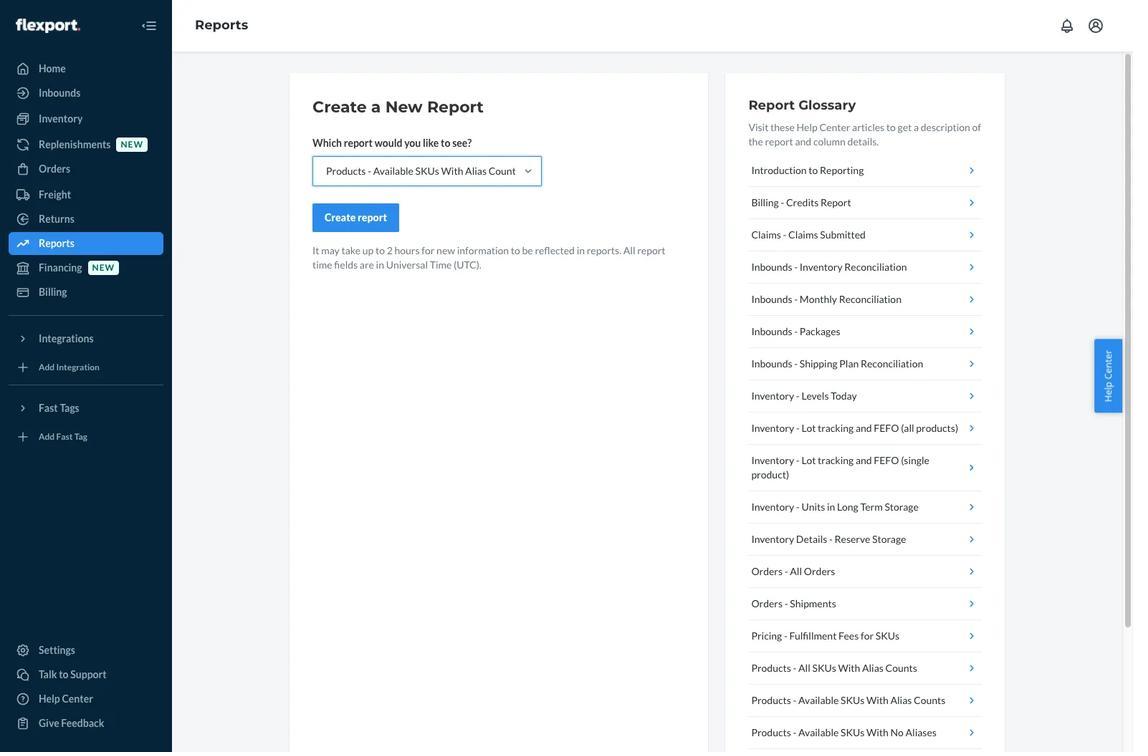 Task type: describe. For each thing, give the bounding box(es) containing it.
orders up shipments
[[804, 566, 836, 578]]

all inside the 'it may take up to 2 hours for new information to be reflected in reports. all report time fields are in universal time (utc).'
[[624, 245, 636, 257]]

product)
[[752, 469, 790, 481]]

create report button
[[313, 204, 399, 232]]

- for the inventory - lot tracking and fefo (single product) button
[[797, 455, 800, 467]]

orders for orders
[[39, 163, 70, 175]]

home link
[[9, 57, 163, 80]]

to inside "talk to support" 'button'
[[59, 669, 69, 681]]

up
[[363, 245, 374, 257]]

in inside button
[[828, 501, 836, 513]]

inventory for inventory - lot tracking and fefo (all products)
[[752, 422, 795, 435]]

billing link
[[9, 281, 163, 304]]

which report would you like to see?
[[313, 137, 472, 149]]

alias for products - available skus with alias counts button
[[891, 695, 912, 707]]

integrations button
[[9, 328, 163, 351]]

inventory link
[[9, 108, 163, 131]]

returns link
[[9, 208, 163, 231]]

report inside 'button'
[[358, 212, 387, 224]]

and for inventory - lot tracking and fefo (single product)
[[856, 455, 872, 467]]

introduction to reporting button
[[749, 155, 982, 187]]

products - all skus with alias counts
[[752, 663, 918, 675]]

pricing - fulfillment fees for skus button
[[749, 621, 982, 653]]

inbounds for inbounds - packages
[[752, 326, 793, 338]]

introduction to reporting
[[752, 164, 864, 176]]

products - available skus with alias counts button
[[749, 686, 982, 718]]

would
[[375, 137, 403, 149]]

inbounds for inbounds - inventory reconciliation
[[752, 261, 793, 273]]

no
[[891, 727, 904, 739]]

inbounds for inbounds
[[39, 87, 81, 99]]

0 vertical spatial reports
[[195, 17, 248, 33]]

which
[[313, 137, 342, 149]]

- for "products - available skus with no aliases" "button" on the right bottom of page
[[793, 727, 797, 739]]

reflected
[[535, 245, 575, 257]]

talk to support
[[39, 669, 107, 681]]

- for inbounds - inventory reconciliation button
[[795, 261, 798, 273]]

reconciliation for inbounds - inventory reconciliation
[[845, 261, 907, 273]]

get
[[898, 121, 912, 133]]

skus for products - all skus with alias counts button at bottom right
[[813, 663, 837, 675]]

visit
[[749, 121, 769, 133]]

inventory - units in long term storage
[[752, 501, 919, 513]]

new for financing
[[92, 263, 115, 274]]

inbounds - inventory reconciliation button
[[749, 252, 982, 284]]

integration
[[56, 362, 100, 373]]

products for products - all skus with alias counts button at bottom right
[[752, 663, 792, 675]]

pricing
[[752, 630, 782, 643]]

freight link
[[9, 184, 163, 207]]

help inside visit these help center articles to get a description of the report and column details.
[[797, 121, 818, 133]]

counts for products - all skus with alias counts button at bottom right
[[886, 663, 918, 675]]

inventory for inventory - lot tracking and fefo (single product)
[[752, 455, 795, 467]]

shipments
[[790, 598, 837, 610]]

help center button
[[1095, 340, 1123, 413]]

claims - claims submitted button
[[749, 219, 982, 252]]

0 horizontal spatial help
[[39, 693, 60, 706]]

add integration link
[[9, 356, 163, 379]]

available for products - available skus with alias counts button
[[799, 695, 839, 707]]

1 claims from the left
[[752, 229, 781, 241]]

fast tags
[[39, 402, 79, 414]]

these
[[771, 121, 795, 133]]

help center inside button
[[1102, 350, 1115, 403]]

billing - credits report button
[[749, 187, 982, 219]]

you
[[405, 137, 421, 149]]

1 horizontal spatial in
[[577, 245, 585, 257]]

introduction
[[752, 164, 807, 176]]

add fast tag
[[39, 432, 87, 443]]

0 horizontal spatial help center
[[39, 693, 93, 706]]

details.
[[848, 136, 879, 148]]

may
[[321, 245, 340, 257]]

(single
[[901, 455, 930, 467]]

2 vertical spatial center
[[62, 693, 93, 706]]

feedback
[[61, 718, 104, 730]]

lot for inventory - lot tracking and fefo (single product)
[[802, 455, 816, 467]]

inventory details - reserve storage button
[[749, 524, 982, 556]]

hours
[[395, 245, 420, 257]]

0 horizontal spatial a
[[371, 98, 381, 117]]

packages
[[800, 326, 841, 338]]

inventory for inventory - units in long term storage
[[752, 501, 795, 513]]

open notifications image
[[1059, 17, 1076, 34]]

2 claims from the left
[[789, 229, 819, 241]]

available for "products - available skus with no aliases" "button" on the right bottom of page
[[799, 727, 839, 739]]

returns
[[39, 213, 74, 225]]

0 vertical spatial alias
[[465, 165, 487, 177]]

0 vertical spatial available
[[373, 165, 414, 177]]

- for the inventory - levels today "button"
[[797, 390, 800, 402]]

inventory - lot tracking and fefo (single product) button
[[749, 445, 982, 492]]

information
[[457, 245, 509, 257]]

- for orders - shipments button
[[785, 598, 789, 610]]

freight
[[39, 189, 71, 201]]

inbounds - packages
[[752, 326, 841, 338]]

products - available skus with no aliases
[[752, 727, 937, 739]]

create report
[[325, 212, 387, 224]]

reserve
[[835, 534, 871, 546]]

shipping
[[800, 358, 838, 370]]

0 horizontal spatial products - available skus with alias counts
[[326, 165, 521, 177]]

fefo for (single
[[874, 455, 900, 467]]

today
[[831, 390, 857, 402]]

create a new report
[[313, 98, 484, 117]]

take
[[342, 245, 361, 257]]

open account menu image
[[1088, 17, 1105, 34]]

1 vertical spatial fast
[[56, 432, 73, 443]]

add for add integration
[[39, 362, 55, 373]]

new inside the 'it may take up to 2 hours for new information to be reflected in reports. all report time fields are in universal time (utc).'
[[437, 245, 455, 257]]

products - available skus with alias counts inside products - available skus with alias counts button
[[752, 695, 946, 707]]

billing for billing
[[39, 286, 67, 298]]

reporting
[[820, 164, 864, 176]]

time
[[430, 259, 452, 271]]

inventory for inventory
[[39, 113, 83, 125]]

see?
[[453, 137, 472, 149]]

counts for products - available skus with alias counts button
[[914, 695, 946, 707]]

monthly
[[800, 293, 838, 305]]

universal
[[386, 259, 428, 271]]

1 horizontal spatial reports link
[[195, 17, 248, 33]]

orders - all orders button
[[749, 556, 982, 589]]

skus down like on the top of the page
[[416, 165, 439, 177]]

details
[[797, 534, 828, 546]]

articles
[[853, 121, 885, 133]]

inbounds - inventory reconciliation
[[752, 261, 907, 273]]

new for replenishments
[[121, 139, 143, 150]]

replenishments
[[39, 138, 111, 151]]

for inside button
[[861, 630, 874, 643]]

fefo for (all
[[874, 422, 900, 435]]

home
[[39, 62, 66, 75]]

to inside visit these help center articles to get a description of the report and column details.
[[887, 121, 896, 133]]

inbounds for inbounds - monthly reconciliation
[[752, 293, 793, 305]]

add fast tag link
[[9, 426, 163, 449]]



Task type: locate. For each thing, give the bounding box(es) containing it.
1 horizontal spatial a
[[914, 121, 919, 133]]

and down the inventory - levels today "button"
[[856, 422, 872, 435]]

lot
[[802, 422, 816, 435], [802, 455, 816, 467]]

- for inbounds - monthly reconciliation button
[[795, 293, 798, 305]]

available down which report would you like to see?
[[373, 165, 414, 177]]

inventory - units in long term storage button
[[749, 492, 982, 524]]

products inside "button"
[[752, 727, 792, 739]]

long
[[838, 501, 859, 513]]

pricing - fulfillment fees for skus
[[752, 630, 900, 643]]

0 vertical spatial create
[[313, 98, 367, 117]]

for right fees
[[861, 630, 874, 643]]

inventory - levels today button
[[749, 381, 982, 413]]

inbounds - monthly reconciliation button
[[749, 284, 982, 316]]

lot down inventory - levels today
[[802, 422, 816, 435]]

skus down products - available skus with alias counts button
[[841, 727, 865, 739]]

inventory up orders - all orders
[[752, 534, 795, 546]]

0 vertical spatial tracking
[[818, 422, 854, 435]]

inventory - levels today
[[752, 390, 857, 402]]

inventory down inventory - levels today
[[752, 422, 795, 435]]

to right like on the top of the page
[[441, 137, 451, 149]]

and down inventory - lot tracking and fefo (all products) button
[[856, 455, 872, 467]]

alias inside button
[[891, 695, 912, 707]]

term
[[861, 501, 883, 513]]

available down products - all skus with alias counts
[[799, 695, 839, 707]]

1 vertical spatial lot
[[802, 455, 816, 467]]

center inside visit these help center articles to get a description of the report and column details.
[[820, 121, 851, 133]]

inbounds down claims - claims submitted
[[752, 261, 793, 273]]

help center link
[[9, 688, 163, 711]]

all right reports.
[[624, 245, 636, 257]]

2 vertical spatial new
[[92, 263, 115, 274]]

give feedback
[[39, 718, 104, 730]]

counts inside products - all skus with alias counts button
[[886, 663, 918, 675]]

inventory down product)
[[752, 501, 795, 513]]

skus up products - available skus with no aliases
[[841, 695, 865, 707]]

report
[[765, 136, 794, 148], [344, 137, 373, 149], [358, 212, 387, 224], [638, 245, 666, 257]]

tags
[[60, 402, 79, 414]]

submitted
[[820, 229, 866, 241]]

2 horizontal spatial center
[[1102, 350, 1115, 380]]

new up orders link
[[121, 139, 143, 150]]

2
[[387, 245, 393, 257]]

skus for "products - available skus with no aliases" "button" on the right bottom of page
[[841, 727, 865, 739]]

with down products - all skus with alias counts button at bottom right
[[867, 695, 889, 707]]

- for "orders - all orders" button
[[785, 566, 789, 578]]

are
[[360, 259, 374, 271]]

0 vertical spatial products - available skus with alias counts
[[326, 165, 521, 177]]

alias down pricing - fulfillment fees for skus button
[[863, 663, 884, 675]]

credits
[[787, 196, 819, 209]]

1 horizontal spatial claims
[[789, 229, 819, 241]]

help
[[797, 121, 818, 133], [1102, 382, 1115, 403], [39, 693, 60, 706]]

fefo inside the inventory - lot tracking and fefo (single product)
[[874, 455, 900, 467]]

all for orders
[[790, 566, 802, 578]]

inventory up replenishments
[[39, 113, 83, 125]]

in left the long
[[828, 501, 836, 513]]

inventory for inventory details - reserve storage
[[752, 534, 795, 546]]

orders
[[39, 163, 70, 175], [752, 566, 783, 578], [804, 566, 836, 578], [752, 598, 783, 610]]

1 vertical spatial for
[[861, 630, 874, 643]]

report glossary
[[749, 98, 856, 113]]

report inside the 'it may take up to 2 hours for new information to be reflected in reports. all report time fields are in universal time (utc).'
[[638, 245, 666, 257]]

products for "products - available skus with no aliases" "button" on the right bottom of page
[[752, 727, 792, 739]]

report left "would"
[[344, 137, 373, 149]]

0 vertical spatial help center
[[1102, 350, 1115, 403]]

reconciliation for inbounds - monthly reconciliation
[[839, 293, 902, 305]]

to left be
[[511, 245, 520, 257]]

inbounds left packages
[[752, 326, 793, 338]]

2 vertical spatial all
[[799, 663, 811, 675]]

claims down billing - credits report
[[752, 229, 781, 241]]

products inside button
[[752, 695, 792, 707]]

inventory up monthly
[[800, 261, 843, 273]]

create up may
[[325, 212, 356, 224]]

new
[[386, 98, 423, 117]]

add left integration in the left top of the page
[[39, 362, 55, 373]]

1 vertical spatial in
[[376, 259, 384, 271]]

2 vertical spatial in
[[828, 501, 836, 513]]

alias for products - all skus with alias counts button at bottom right
[[863, 663, 884, 675]]

the
[[749, 136, 763, 148]]

1 horizontal spatial help center
[[1102, 350, 1115, 403]]

fields
[[334, 259, 358, 271]]

it
[[313, 245, 319, 257]]

1 vertical spatial billing
[[39, 286, 67, 298]]

all down "fulfillment"
[[799, 663, 811, 675]]

-
[[368, 165, 371, 177], [781, 196, 785, 209], [783, 229, 787, 241], [795, 261, 798, 273], [795, 293, 798, 305], [795, 326, 798, 338], [795, 358, 798, 370], [797, 390, 800, 402], [797, 422, 800, 435], [797, 455, 800, 467], [797, 501, 800, 513], [830, 534, 833, 546], [785, 566, 789, 578], [785, 598, 789, 610], [784, 630, 788, 643], [793, 663, 797, 675], [793, 695, 797, 707], [793, 727, 797, 739]]

- for inbounds - shipping plan reconciliation button
[[795, 358, 798, 370]]

available inside products - available skus with alias counts button
[[799, 695, 839, 707]]

with for "products - available skus with no aliases" "button" on the right bottom of page
[[867, 727, 889, 739]]

products - available skus with alias counts
[[326, 165, 521, 177], [752, 695, 946, 707]]

storage inside inventory details - reserve storage button
[[873, 534, 907, 546]]

1 horizontal spatial for
[[861, 630, 874, 643]]

products - available skus with alias counts down like on the top of the page
[[326, 165, 521, 177]]

products
[[326, 165, 366, 177], [752, 663, 792, 675], [752, 695, 792, 707], [752, 727, 792, 739]]

0 horizontal spatial alias
[[465, 165, 487, 177]]

inbounds - monthly reconciliation
[[752, 293, 902, 305]]

1 vertical spatial tracking
[[818, 455, 854, 467]]

financing
[[39, 262, 82, 274]]

2 vertical spatial and
[[856, 455, 872, 467]]

0 vertical spatial add
[[39, 362, 55, 373]]

reconciliation inside button
[[839, 293, 902, 305]]

inbounds down home
[[39, 87, 81, 99]]

0 horizontal spatial reports
[[39, 237, 74, 250]]

tracking for (all
[[818, 422, 854, 435]]

2 horizontal spatial in
[[828, 501, 836, 513]]

report down reporting
[[821, 196, 852, 209]]

in right are
[[376, 259, 384, 271]]

alias inside button
[[863, 663, 884, 675]]

with down see?
[[441, 165, 464, 177]]

and left column
[[796, 136, 812, 148]]

glossary
[[799, 98, 856, 113]]

fast tags button
[[9, 397, 163, 420]]

2 lot from the top
[[802, 455, 816, 467]]

center inside button
[[1102, 350, 1115, 380]]

1 vertical spatial products - available skus with alias counts
[[752, 695, 946, 707]]

fefo
[[874, 422, 900, 435], [874, 455, 900, 467]]

1 fefo from the top
[[874, 422, 900, 435]]

lot up units
[[802, 455, 816, 467]]

add integration
[[39, 362, 100, 373]]

products - all skus with alias counts button
[[749, 653, 982, 686]]

inventory left levels
[[752, 390, 795, 402]]

0 vertical spatial storage
[[885, 501, 919, 513]]

- for billing - credits report button at the top
[[781, 196, 785, 209]]

report up up
[[358, 212, 387, 224]]

for inside the 'it may take up to 2 hours for new information to be reflected in reports. all report time fields are in universal time (utc).'
[[422, 245, 435, 257]]

0 vertical spatial center
[[820, 121, 851, 133]]

available inside "products - available skus with no aliases" "button"
[[799, 727, 839, 739]]

reports.
[[587, 245, 622, 257]]

1 vertical spatial a
[[914, 121, 919, 133]]

skus down orders - shipments button
[[876, 630, 900, 643]]

to left 2
[[376, 245, 385, 257]]

and inside the inventory - lot tracking and fefo (single product)
[[856, 455, 872, 467]]

storage right the reserve
[[873, 534, 907, 546]]

0 vertical spatial reconciliation
[[845, 261, 907, 273]]

0 horizontal spatial report
[[427, 98, 484, 117]]

0 vertical spatial in
[[577, 245, 585, 257]]

with inside button
[[839, 663, 861, 675]]

talk to support button
[[9, 664, 163, 687]]

available down products - available skus with alias counts button
[[799, 727, 839, 739]]

orders - all orders
[[752, 566, 836, 578]]

- for pricing - fulfillment fees for skus button
[[784, 630, 788, 643]]

1 horizontal spatial billing
[[752, 196, 779, 209]]

0 vertical spatial lot
[[802, 422, 816, 435]]

lot inside the inventory - lot tracking and fefo (single product)
[[802, 455, 816, 467]]

inbounds - shipping plan reconciliation
[[752, 358, 924, 370]]

to inside the introduction to reporting button
[[809, 164, 818, 176]]

all up orders - shipments
[[790, 566, 802, 578]]

1 vertical spatial available
[[799, 695, 839, 707]]

with inside "button"
[[867, 727, 889, 739]]

fefo left (all on the bottom
[[874, 422, 900, 435]]

alias up no
[[891, 695, 912, 707]]

add down fast tags
[[39, 432, 55, 443]]

report inside visit these help center articles to get a description of the report and column details.
[[765, 136, 794, 148]]

orders up pricing
[[752, 598, 783, 610]]

- for "inbounds - packages" button
[[795, 326, 798, 338]]

1 vertical spatial storage
[[873, 534, 907, 546]]

help inside button
[[1102, 382, 1115, 403]]

with down fees
[[839, 663, 861, 675]]

inventory for inventory - levels today
[[752, 390, 795, 402]]

tracking down today
[[818, 422, 854, 435]]

inventory - lot tracking and fefo (all products) button
[[749, 413, 982, 445]]

2 vertical spatial available
[[799, 727, 839, 739]]

0 horizontal spatial billing
[[39, 286, 67, 298]]

inventory up product)
[[752, 455, 795, 467]]

- for inventory - lot tracking and fefo (all products) button
[[797, 422, 800, 435]]

fast left tag
[[56, 432, 73, 443]]

0 horizontal spatial claims
[[752, 229, 781, 241]]

reconciliation down "inbounds - packages" button
[[861, 358, 924, 370]]

1 horizontal spatial products - available skus with alias counts
[[752, 695, 946, 707]]

1 vertical spatial reconciliation
[[839, 293, 902, 305]]

a inside visit these help center articles to get a description of the report and column details.
[[914, 121, 919, 133]]

new up billing link
[[92, 263, 115, 274]]

fast inside dropdown button
[[39, 402, 58, 414]]

create for create report
[[325, 212, 356, 224]]

column
[[814, 136, 846, 148]]

fast
[[39, 402, 58, 414], [56, 432, 73, 443]]

2 horizontal spatial alias
[[891, 695, 912, 707]]

products)
[[917, 422, 959, 435]]

1 vertical spatial reports link
[[9, 232, 163, 255]]

skus down pricing - fulfillment fees for skus
[[813, 663, 837, 675]]

flexport logo image
[[16, 18, 80, 33]]

1 vertical spatial new
[[437, 245, 455, 257]]

tracking for (single
[[818, 455, 854, 467]]

close navigation image
[[141, 17, 158, 34]]

0 vertical spatial counts
[[489, 165, 521, 177]]

inbounds link
[[9, 82, 163, 105]]

(all
[[901, 422, 915, 435]]

products for products - available skus with alias counts button
[[752, 695, 792, 707]]

2 fefo from the top
[[874, 455, 900, 467]]

aliases
[[906, 727, 937, 739]]

1 horizontal spatial alias
[[863, 663, 884, 675]]

0 horizontal spatial new
[[92, 263, 115, 274]]

inbounds - packages button
[[749, 316, 982, 348]]

1 horizontal spatial center
[[820, 121, 851, 133]]

1 horizontal spatial help
[[797, 121, 818, 133]]

inbounds inside button
[[752, 293, 793, 305]]

orders - shipments
[[752, 598, 837, 610]]

1 vertical spatial help center
[[39, 693, 93, 706]]

0 vertical spatial and
[[796, 136, 812, 148]]

like
[[423, 137, 439, 149]]

skus inside "button"
[[841, 727, 865, 739]]

- for products - available skus with alias counts button
[[793, 695, 797, 707]]

create up the which at left top
[[313, 98, 367, 117]]

add for add fast tag
[[39, 432, 55, 443]]

to left reporting
[[809, 164, 818, 176]]

1 vertical spatial fefo
[[874, 455, 900, 467]]

products inside button
[[752, 663, 792, 675]]

orders up orders - shipments
[[752, 566, 783, 578]]

2 add from the top
[[39, 432, 55, 443]]

orders up freight
[[39, 163, 70, 175]]

1 add from the top
[[39, 362, 55, 373]]

available
[[373, 165, 414, 177], [799, 695, 839, 707], [799, 727, 839, 739]]

report up these
[[749, 98, 795, 113]]

1 vertical spatial and
[[856, 422, 872, 435]]

0 horizontal spatial center
[[62, 693, 93, 706]]

fefo left (single in the right of the page
[[874, 455, 900, 467]]

with for products - all skus with alias counts button at bottom right
[[839, 663, 861, 675]]

2 horizontal spatial new
[[437, 245, 455, 257]]

0 vertical spatial help
[[797, 121, 818, 133]]

a right the get on the right of page
[[914, 121, 919, 133]]

units
[[802, 501, 826, 513]]

fulfillment
[[790, 630, 837, 643]]

of
[[973, 121, 982, 133]]

tracking inside the inventory - lot tracking and fefo (single product)
[[818, 455, 854, 467]]

reports
[[195, 17, 248, 33], [39, 237, 74, 250]]

1 lot from the top
[[802, 422, 816, 435]]

0 vertical spatial all
[[624, 245, 636, 257]]

0 vertical spatial reports link
[[195, 17, 248, 33]]

and inside visit these help center articles to get a description of the report and column details.
[[796, 136, 812, 148]]

1 vertical spatial alias
[[863, 663, 884, 675]]

inventory
[[39, 113, 83, 125], [800, 261, 843, 273], [752, 390, 795, 402], [752, 422, 795, 435], [752, 455, 795, 467], [752, 501, 795, 513], [752, 534, 795, 546]]

0 vertical spatial fefo
[[874, 422, 900, 435]]

skus
[[416, 165, 439, 177], [876, 630, 900, 643], [813, 663, 837, 675], [841, 695, 865, 707], [841, 727, 865, 739]]

inbounds - shipping plan reconciliation button
[[749, 348, 982, 381]]

new up time
[[437, 245, 455, 257]]

with for products - available skus with alias counts button
[[867, 695, 889, 707]]

1 horizontal spatial reports
[[195, 17, 248, 33]]

settings
[[39, 645, 75, 657]]

- for products - all skus with alias counts button at bottom right
[[793, 663, 797, 675]]

billing down introduction
[[752, 196, 779, 209]]

lot for inventory - lot tracking and fefo (all products)
[[802, 422, 816, 435]]

0 horizontal spatial for
[[422, 245, 435, 257]]

1 vertical spatial counts
[[886, 663, 918, 675]]

inventory - lot tracking and fefo (all products)
[[752, 422, 959, 435]]

in left reports.
[[577, 245, 585, 257]]

inventory - lot tracking and fefo (single product)
[[752, 455, 930, 481]]

create for create a new report
[[313, 98, 367, 117]]

create
[[313, 98, 367, 117], [325, 212, 356, 224]]

billing for billing - credits report
[[752, 196, 779, 209]]

give feedback button
[[9, 713, 163, 736]]

report right reports.
[[638, 245, 666, 257]]

2 horizontal spatial report
[[821, 196, 852, 209]]

inbounds down inbounds - packages at the top
[[752, 358, 793, 370]]

inbounds for inbounds - shipping plan reconciliation
[[752, 358, 793, 370]]

create inside 'button'
[[325, 212, 356, 224]]

1 vertical spatial help
[[1102, 382, 1115, 403]]

- for inventory - units in long term storage button
[[797, 501, 800, 513]]

settings link
[[9, 640, 163, 663]]

counts inside products - available skus with alias counts button
[[914, 695, 946, 707]]

claims - claims submitted
[[752, 229, 866, 241]]

1 vertical spatial add
[[39, 432, 55, 443]]

orders link
[[9, 158, 163, 181]]

products - available skus with no aliases button
[[749, 718, 982, 750]]

0 horizontal spatial in
[[376, 259, 384, 271]]

- inside the inventory - lot tracking and fefo (single product)
[[797, 455, 800, 467]]

report for billing - credits report
[[821, 196, 852, 209]]

report inside button
[[821, 196, 852, 209]]

storage inside inventory - units in long term storage button
[[885, 501, 919, 513]]

- for claims - claims submitted button
[[783, 229, 787, 241]]

and for inventory - lot tracking and fefo (all products)
[[856, 422, 872, 435]]

fees
[[839, 630, 859, 643]]

1 tracking from the top
[[818, 422, 854, 435]]

0 vertical spatial billing
[[752, 196, 779, 209]]

2 horizontal spatial help
[[1102, 382, 1115, 403]]

center
[[820, 121, 851, 133], [1102, 350, 1115, 380], [62, 693, 93, 706]]

2 tracking from the top
[[818, 455, 854, 467]]

billing - credits report
[[752, 196, 852, 209]]

inventory inside the inventory - lot tracking and fefo (single product)
[[752, 455, 795, 467]]

report down these
[[765, 136, 794, 148]]

2 vertical spatial counts
[[914, 695, 946, 707]]

0 vertical spatial new
[[121, 139, 143, 150]]

reconciliation
[[845, 261, 907, 273], [839, 293, 902, 305], [861, 358, 924, 370]]

reconciliation down inbounds - inventory reconciliation button
[[839, 293, 902, 305]]

orders for orders - all orders
[[752, 566, 783, 578]]

all for products
[[799, 663, 811, 675]]

skus for products - available skus with alias counts button
[[841, 695, 865, 707]]

billing inside button
[[752, 196, 779, 209]]

to right talk
[[59, 669, 69, 681]]

to left the get on the right of page
[[887, 121, 896, 133]]

(utc).
[[454, 259, 482, 271]]

in
[[577, 245, 585, 257], [376, 259, 384, 271], [828, 501, 836, 513]]

1 vertical spatial all
[[790, 566, 802, 578]]

tracking
[[818, 422, 854, 435], [818, 455, 854, 467]]

report for create a new report
[[427, 98, 484, 117]]

time
[[313, 259, 332, 271]]

for up time
[[422, 245, 435, 257]]

1 vertical spatial create
[[325, 212, 356, 224]]

reconciliation down claims - claims submitted button
[[845, 261, 907, 273]]

0 horizontal spatial reports link
[[9, 232, 163, 255]]

products - available skus with alias counts up products - available skus with no aliases
[[752, 695, 946, 707]]

billing down the financing
[[39, 286, 67, 298]]

report up see?
[[427, 98, 484, 117]]

claims
[[752, 229, 781, 241], [789, 229, 819, 241]]

inventory inside "button"
[[752, 390, 795, 402]]

1 horizontal spatial new
[[121, 139, 143, 150]]

fast left "tags"
[[39, 402, 58, 414]]

orders for orders - shipments
[[752, 598, 783, 610]]

0 vertical spatial fast
[[39, 402, 58, 414]]

2 vertical spatial alias
[[891, 695, 912, 707]]

1 horizontal spatial report
[[749, 98, 795, 113]]

1 vertical spatial reports
[[39, 237, 74, 250]]

with inside button
[[867, 695, 889, 707]]

skus inside button
[[841, 695, 865, 707]]

reports link
[[195, 17, 248, 33], [9, 232, 163, 255]]

2 vertical spatial reconciliation
[[861, 358, 924, 370]]

be
[[522, 245, 533, 257]]

claims down 'credits'
[[789, 229, 819, 241]]

2 vertical spatial help
[[39, 693, 60, 706]]

0 vertical spatial for
[[422, 245, 435, 257]]

0 vertical spatial a
[[371, 98, 381, 117]]

alias down see?
[[465, 165, 487, 177]]

it may take up to 2 hours for new information to be reflected in reports. all report time fields are in universal time (utc).
[[313, 245, 666, 271]]

tracking down inventory - lot tracking and fefo (all products) in the right bottom of the page
[[818, 455, 854, 467]]

tag
[[74, 432, 87, 443]]

with left no
[[867, 727, 889, 739]]

1 vertical spatial center
[[1102, 350, 1115, 380]]

inbounds up inbounds - packages at the top
[[752, 293, 793, 305]]

a left new
[[371, 98, 381, 117]]

storage right term
[[885, 501, 919, 513]]



Task type: vqa. For each thing, say whether or not it's contained in the screenshot.
REPORTS
yes



